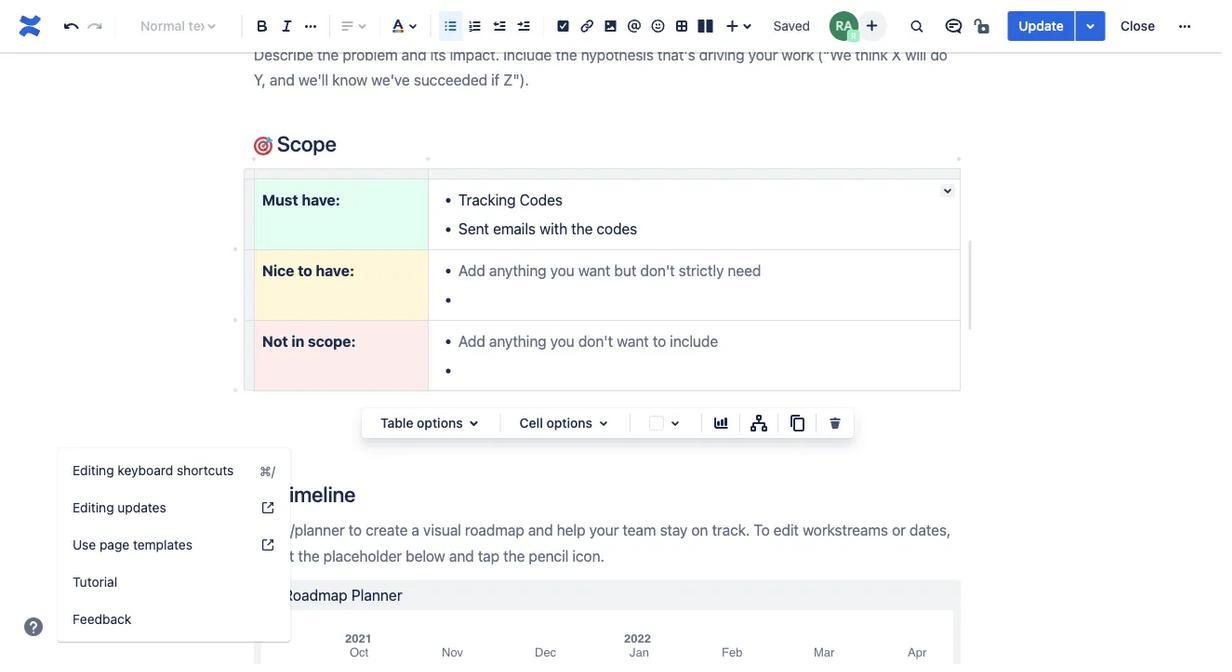 Task type: locate. For each thing, give the bounding box(es) containing it.
options inside popup button
[[417, 416, 463, 431]]

options inside popup button
[[547, 416, 593, 431]]

help image inside "editing updates" link
[[261, 501, 275, 516]]

0 horizontal spatial options
[[417, 416, 463, 431]]

editing up editing updates
[[73, 463, 114, 478]]

1 horizontal spatial options
[[547, 416, 593, 431]]

copy image
[[786, 412, 809, 435]]

have:
[[302, 191, 340, 209], [316, 262, 355, 279]]

close
[[1121, 18, 1156, 34]]

2 options from the left
[[547, 416, 593, 431]]

planner
[[352, 586, 403, 604]]

⌘/
[[260, 463, 275, 479]]

editing up use
[[73, 500, 114, 516]]

editing for editing updates
[[73, 500, 114, 516]]

help image for use page templates
[[261, 538, 275, 553]]

more formatting image
[[300, 15, 322, 37]]

options right the cell
[[547, 416, 593, 431]]

adjust update settings image
[[1080, 15, 1102, 37]]

to
[[298, 262, 312, 279]]

remove image
[[824, 412, 847, 435]]

options
[[417, 416, 463, 431], [547, 416, 593, 431]]

options for cell options
[[547, 416, 593, 431]]

sent
[[459, 220, 489, 238]]

1 options from the left
[[417, 416, 463, 431]]

invite to edit image
[[861, 14, 883, 37]]

updates
[[118, 500, 166, 516]]

in
[[292, 332, 305, 350]]

have: right must
[[302, 191, 340, 209]]

help image
[[261, 501, 275, 516], [261, 538, 275, 553], [22, 616, 45, 638]]

1 vertical spatial help image
[[261, 538, 275, 553]]

tutorial
[[73, 575, 117, 590]]

0 vertical spatial help image
[[261, 501, 275, 516]]

options right table
[[417, 416, 463, 431]]

2 editing from the top
[[73, 500, 114, 516]]

more image
[[1174, 15, 1197, 37]]

comment icon image
[[943, 15, 965, 37]]

page
[[100, 537, 130, 553]]

update
[[1019, 18, 1064, 34]]

bullet list ⌘⇧8 image
[[440, 15, 462, 37]]

editing for editing keyboard shortcuts
[[73, 463, 114, 478]]

1 editing from the top
[[73, 463, 114, 478]]

use page templates
[[73, 537, 193, 553]]

timeline
[[273, 481, 356, 507]]

help image for editing updates
[[261, 501, 275, 516]]

have: right to
[[316, 262, 355, 279]]

must
[[262, 191, 298, 209]]

outdent ⇧tab image
[[488, 15, 511, 37]]

emails
[[493, 220, 536, 238]]

feedback button
[[58, 601, 290, 638]]

help image down ⌘/
[[261, 501, 275, 516]]

nice
[[262, 262, 294, 279]]

keyboard
[[118, 463, 173, 478]]

confluence image
[[15, 11, 45, 41], [15, 11, 45, 41]]

roadmap planner
[[284, 586, 403, 604]]

no restrictions image
[[973, 15, 995, 37]]

help image left feedback on the bottom
[[22, 616, 45, 638]]

editing updates
[[73, 500, 166, 516]]

chart image
[[710, 412, 732, 435]]

link image
[[576, 15, 598, 37]]

:dart: image
[[254, 137, 273, 155], [254, 137, 273, 155]]

2 vertical spatial help image
[[22, 616, 45, 638]]

1 vertical spatial editing
[[73, 500, 114, 516]]

not in scope:
[[262, 332, 356, 350]]

1 vertical spatial have:
[[316, 262, 355, 279]]

manage connected data image
[[748, 412, 771, 435]]

editing updates link
[[58, 489, 290, 527]]

table options button
[[369, 412, 493, 435]]

help image inside use page templates link
[[261, 538, 275, 553]]

must have:
[[262, 191, 340, 209]]

update button
[[1008, 11, 1076, 41]]

table options
[[381, 416, 463, 431]]

tracking codes
[[459, 191, 563, 209]]

help image down the timeline
[[261, 538, 275, 553]]

bold ⌘b image
[[251, 15, 274, 37]]

0 vertical spatial editing
[[73, 463, 114, 478]]

editing
[[73, 463, 114, 478], [73, 500, 114, 516]]

:calendar_spiral: image
[[254, 487, 273, 506], [254, 487, 273, 506]]



Task type: describe. For each thing, give the bounding box(es) containing it.
scope
[[273, 131, 337, 156]]

0 vertical spatial have:
[[302, 191, 340, 209]]

editing keyboard shortcuts
[[73, 463, 234, 478]]

feedback
[[73, 612, 131, 627]]

table image
[[671, 15, 693, 37]]

shortcuts
[[177, 463, 234, 478]]

scope:
[[308, 332, 356, 350]]

add image, video, or file image
[[600, 15, 622, 37]]

ruby anderson image
[[829, 11, 859, 41]]

redo ⌘⇧z image
[[84, 15, 106, 37]]

codes
[[520, 191, 563, 209]]

saved
[[774, 18, 811, 34]]

with
[[540, 220, 568, 238]]

mention image
[[623, 15, 646, 37]]

undo ⌘z image
[[60, 15, 83, 37]]

roadmap
[[284, 586, 348, 604]]

use
[[73, 537, 96, 553]]

layouts image
[[695, 15, 717, 37]]

cell background image
[[664, 412, 687, 435]]

close button
[[1110, 11, 1167, 41]]

indent tab image
[[512, 15, 535, 37]]

tutorial button
[[58, 564, 290, 601]]

sent emails with the codes
[[459, 220, 638, 238]]

italic ⌘i image
[[276, 15, 298, 37]]

find and replace image
[[906, 15, 928, 37]]

cell
[[520, 416, 543, 431]]

table
[[381, 416, 414, 431]]

numbered list ⌘⇧7 image
[[464, 15, 486, 37]]

templates
[[133, 537, 193, 553]]

action item image
[[552, 15, 574, 37]]

nice to have:
[[262, 262, 355, 279]]

cell options button
[[509, 412, 623, 435]]

cell options
[[520, 416, 593, 431]]

options for table options
[[417, 416, 463, 431]]

tracking
[[459, 191, 516, 209]]

use page templates link
[[58, 527, 290, 564]]

codes
[[597, 220, 638, 238]]

expand dropdown menu image
[[463, 412, 485, 435]]

the
[[572, 220, 593, 238]]

not
[[262, 332, 288, 350]]

emoji image
[[647, 15, 670, 37]]

expand dropdown menu image
[[593, 412, 615, 435]]



Task type: vqa. For each thing, say whether or not it's contained in the screenshot.
when
no



